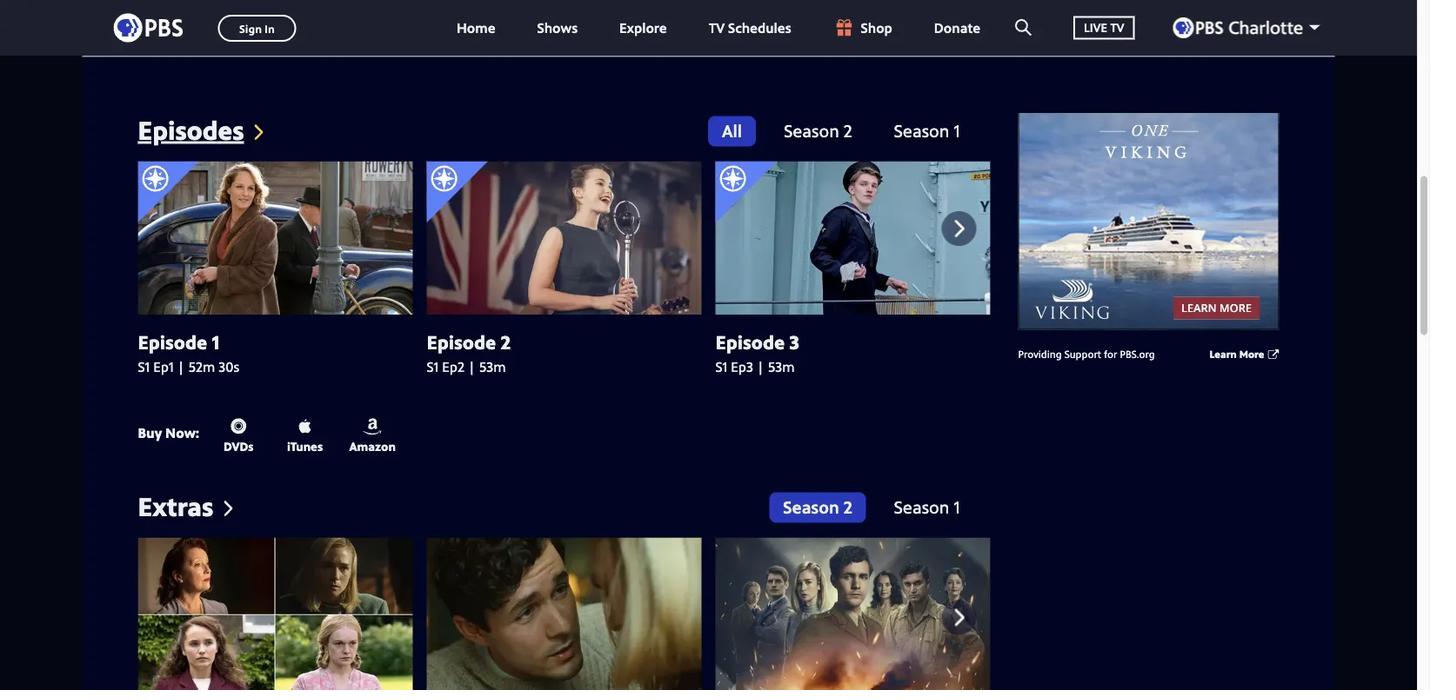 Task type: locate. For each thing, give the bounding box(es) containing it.
season 1
[[894, 119, 960, 143], [894, 496, 960, 520]]

ep1
[[153, 358, 174, 376]]

2 episode from the left
[[427, 329, 496, 355]]

s1 for episode 3
[[716, 358, 728, 376]]

dvds
[[224, 438, 254, 455]]

1
[[954, 119, 960, 143], [212, 329, 220, 355], [954, 496, 960, 520]]

0 vertical spatial 2
[[844, 119, 852, 143]]

|
[[177, 358, 185, 376], [468, 358, 476, 376], [757, 358, 765, 376]]

| inside 'episode 2 s1 ep2 | 53m'
[[468, 358, 476, 376]]

1 horizontal spatial episode
[[427, 329, 496, 355]]

region for episodes
[[138, 161, 991, 377]]

explore
[[620, 18, 667, 37]]

episode inside 'episode 2 s1 ep2 | 53m'
[[427, 329, 496, 355]]

episode up ep1
[[138, 329, 207, 355]]

region containing episode 1
[[138, 161, 991, 377]]

s1 left ep2
[[427, 358, 439, 376]]

episode inside episode 1 s1 ep1 | 52m 30s
[[138, 329, 207, 355]]

s1 inside episode 3 s1 ep3 | 53m
[[716, 358, 728, 376]]

0 horizontal spatial passport image
[[138, 161, 199, 223]]

1 vertical spatial season 1
[[894, 496, 960, 520]]

3 episode from the left
[[716, 329, 785, 355]]

| right ep2
[[468, 358, 476, 376]]

1 region from the top
[[138, 161, 991, 377]]

region
[[138, 161, 991, 377], [138, 538, 991, 691]]

3 | from the left
[[757, 358, 765, 376]]

video thumbnail: world on fire trailer image
[[716, 538, 991, 691]]

s1 for episode 1
[[138, 358, 150, 376]]

2 season 1 from the top
[[894, 496, 960, 520]]

episode 2 s1 ep2 | 53m
[[427, 329, 511, 376]]

| right "ep3"
[[757, 358, 765, 376]]

ep3
[[731, 358, 753, 376]]

1 s1 from the left
[[138, 358, 150, 376]]

2 passport image from the left
[[427, 161, 488, 223]]

0 vertical spatial region
[[138, 161, 991, 377]]

amazon link
[[349, 418, 396, 455]]

2
[[844, 119, 852, 143], [501, 329, 511, 355], [844, 496, 852, 520]]

season 2
[[784, 119, 852, 143], [783, 496, 852, 520]]

episodes link
[[138, 112, 263, 148]]

0 vertical spatial season 1
[[894, 119, 960, 143]]

video thumbnail: world on fire where we left off image
[[427, 538, 702, 691]]

video thumbnail: world on fire episode 3 image
[[716, 161, 991, 315]]

itunes link
[[275, 418, 335, 455]]

53m inside episode 3 s1 ep3 | 53m
[[768, 358, 795, 376]]

extras
[[138, 489, 214, 525]]

3 s1 from the left
[[716, 358, 728, 376]]

53m down 3
[[768, 358, 795, 376]]

s1 left ep1
[[138, 358, 150, 376]]

| inside episode 1 s1 ep1 | 52m 30s
[[177, 358, 185, 376]]

0 vertical spatial season 2
[[784, 119, 852, 143]]

episode
[[138, 329, 207, 355], [427, 329, 496, 355], [716, 329, 785, 355]]

2 horizontal spatial passport image
[[716, 161, 777, 223]]

tv
[[709, 18, 725, 37], [1111, 19, 1125, 36]]

episode for episode 2
[[427, 329, 496, 355]]

2 horizontal spatial episode
[[716, 329, 785, 355]]

shop
[[861, 18, 893, 37]]

2 vertical spatial 1
[[954, 496, 960, 520]]

passport image
[[138, 161, 199, 223], [427, 161, 488, 223], [716, 161, 777, 223]]

0 horizontal spatial 53m
[[479, 358, 506, 376]]

episode up ep2
[[427, 329, 496, 355]]

| for 1
[[177, 358, 185, 376]]

53m
[[479, 358, 506, 376], [768, 358, 795, 376]]

episode 1 link
[[138, 329, 399, 355]]

episode up "ep3"
[[716, 329, 785, 355]]

video thumbnail: world on fire episode 1 image
[[138, 161, 413, 315]]

| inside episode 3 s1 ep3 | 53m
[[757, 358, 765, 376]]

2 53m from the left
[[768, 358, 795, 376]]

shows
[[537, 18, 578, 37]]

1 horizontal spatial passport image
[[427, 161, 488, 223]]

2 | from the left
[[468, 358, 476, 376]]

s1
[[138, 358, 150, 376], [427, 358, 439, 376], [716, 358, 728, 376]]

1 | from the left
[[177, 358, 185, 376]]

1 episode from the left
[[138, 329, 207, 355]]

episode inside episode 3 s1 ep3 | 53m
[[716, 329, 785, 355]]

3 passport image from the left
[[716, 161, 777, 223]]

tv schedules
[[709, 18, 791, 37]]

home link
[[439, 0, 513, 56]]

2 horizontal spatial s1
[[716, 358, 728, 376]]

2 s1 from the left
[[427, 358, 439, 376]]

1 53m from the left
[[479, 358, 506, 376]]

passport image for episode 2
[[427, 161, 488, 223]]

season
[[784, 119, 839, 143], [894, 119, 950, 143], [783, 496, 839, 520], [894, 496, 950, 520]]

region for extras
[[138, 538, 991, 691]]

more
[[1240, 347, 1265, 362]]

1 horizontal spatial 53m
[[768, 358, 795, 376]]

explore link
[[602, 0, 684, 56]]

2 inside 'episode 2 s1 ep2 | 53m'
[[501, 329, 511, 355]]

tv left schedules
[[709, 18, 725, 37]]

tv schedules link
[[691, 0, 809, 56]]

53m right ep2
[[479, 358, 506, 376]]

2 region from the top
[[138, 538, 991, 691]]

live tv
[[1084, 19, 1125, 36]]

0 horizontal spatial episode
[[138, 329, 207, 355]]

video thumbnail: world on fire episode 2 image
[[427, 161, 702, 315]]

53m inside 'episode 2 s1 ep2 | 53m'
[[479, 358, 506, 376]]

s1 inside 'episode 2 s1 ep2 | 53m'
[[427, 358, 439, 376]]

2 horizontal spatial |
[[757, 358, 765, 376]]

1 horizontal spatial s1
[[427, 358, 439, 376]]

30s
[[219, 358, 239, 376]]

1 vertical spatial 1
[[212, 329, 220, 355]]

0 horizontal spatial |
[[177, 358, 185, 376]]

3
[[790, 329, 799, 355]]

s1 inside episode 1 s1 ep1 | 52m 30s
[[138, 358, 150, 376]]

extras link
[[138, 489, 233, 525]]

| right ep1
[[177, 358, 185, 376]]

pbs charlotte image
[[1173, 17, 1303, 38]]

0 horizontal spatial s1
[[138, 358, 150, 376]]

live tv link
[[1056, 0, 1152, 56]]

1 passport image from the left
[[138, 161, 199, 223]]

tv right the live
[[1111, 19, 1125, 36]]

1 vertical spatial 2
[[501, 329, 511, 355]]

home
[[457, 18, 496, 37]]

0 horizontal spatial tv
[[709, 18, 725, 37]]

1 horizontal spatial |
[[468, 358, 476, 376]]

53m for 2
[[479, 358, 506, 376]]

1 vertical spatial region
[[138, 538, 991, 691]]

s1 left "ep3"
[[716, 358, 728, 376]]



Task type: describe. For each thing, give the bounding box(es) containing it.
episode 1 s1 ep1 | 52m 30s
[[138, 329, 239, 376]]

itunes
[[287, 438, 323, 455]]

53m for 3
[[768, 358, 795, 376]]

providing support for pbs.org
[[1018, 347, 1155, 362]]

learn more link
[[1210, 347, 1265, 362]]

donate link
[[917, 0, 998, 56]]

52m
[[189, 358, 215, 376]]

| for 2
[[468, 358, 476, 376]]

providing
[[1018, 347, 1062, 362]]

next slide image
[[946, 211, 972, 246]]

schedules
[[728, 18, 791, 37]]

dvds link
[[224, 418, 254, 455]]

passport image for episode 3
[[716, 161, 777, 223]]

all
[[722, 119, 742, 143]]

1 season 1 from the top
[[894, 119, 960, 143]]

learn
[[1210, 347, 1237, 362]]

episode for episode 1
[[138, 329, 207, 355]]

1 horizontal spatial tv
[[1111, 19, 1125, 36]]

episode 2 link
[[427, 329, 688, 355]]

advertisement region
[[1018, 113, 1279, 330]]

shop link
[[816, 0, 910, 56]]

1 inside episode 1 s1 ep1 | 52m 30s
[[212, 329, 220, 355]]

pbs image
[[114, 8, 183, 47]]

episode for episode 3
[[716, 329, 785, 355]]

buy
[[138, 424, 162, 442]]

live
[[1084, 19, 1108, 36]]

2 vertical spatial 2
[[844, 496, 852, 520]]

learn more
[[1210, 347, 1265, 362]]

amazon
[[349, 438, 396, 455]]

0 vertical spatial 1
[[954, 119, 960, 143]]

now:
[[165, 424, 199, 442]]

episode 3 s1 ep3 | 53m
[[716, 329, 799, 376]]

ep2
[[442, 358, 465, 376]]

pbs.org
[[1120, 347, 1155, 362]]

s1 for episode 2
[[427, 358, 439, 376]]

donate
[[934, 18, 981, 37]]

episode 3 link
[[716, 329, 977, 355]]

support
[[1065, 347, 1102, 362]]

buy now:
[[138, 424, 199, 442]]

1 vertical spatial season 2
[[783, 496, 852, 520]]

search image
[[1015, 19, 1032, 36]]

video thumbnail: world on fire women of world on fire image
[[138, 538, 413, 691]]

| for 3
[[757, 358, 765, 376]]

passport image for episode 1
[[138, 161, 199, 223]]

episodes
[[138, 112, 244, 148]]

tv inside 'link'
[[709, 18, 725, 37]]

for
[[1104, 347, 1118, 362]]

next slide image
[[946, 601, 972, 636]]

shows link
[[520, 0, 595, 56]]



Task type: vqa. For each thing, say whether or not it's contained in the screenshot.
Episode inside Episode 1 S1 Ep1 | 52m 30s
yes



